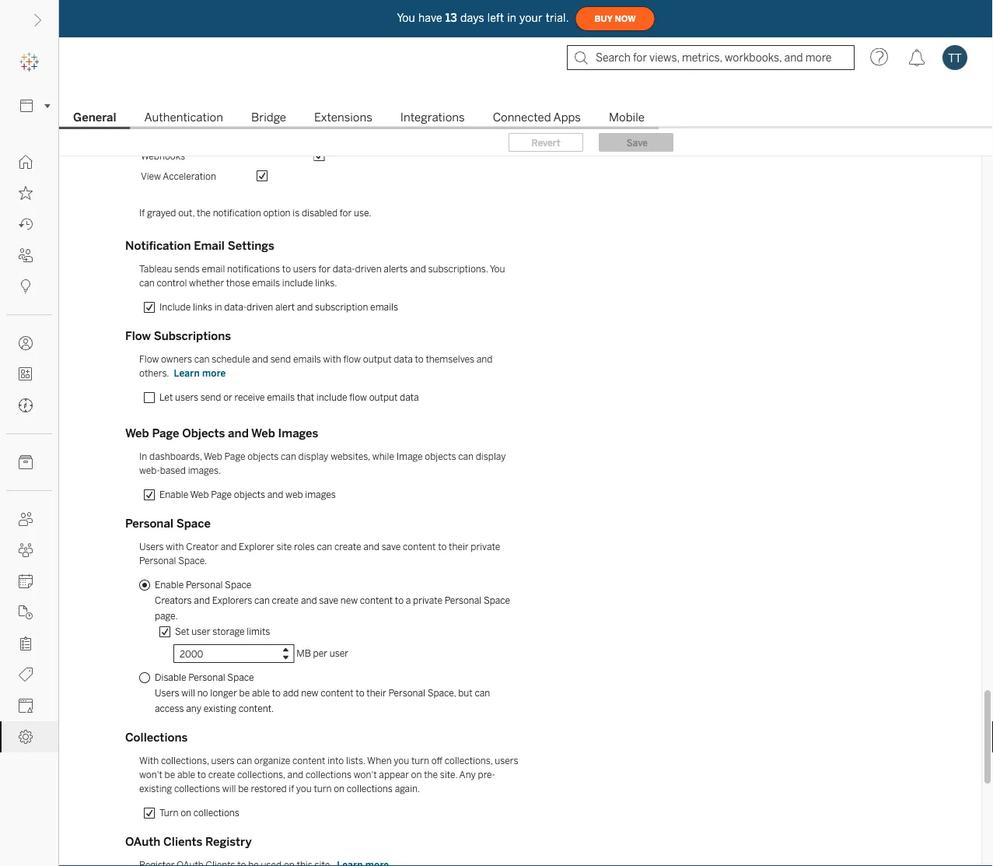 Task type: vqa. For each thing, say whether or not it's contained in the screenshot.
Schedule icon related to Run Flow - Daily Schedule 01 - Every 24 hours starting at 7:00 PM
no



Task type: locate. For each thing, give the bounding box(es) containing it.
the right out, in the top of the page
[[197, 207, 211, 219]]

flow down subscription
[[344, 354, 361, 365]]

personal left space.
[[139, 555, 176, 567]]

user
[[192, 626, 211, 637], [330, 648, 349, 659]]

in right left
[[508, 11, 517, 24]]

learn more
[[174, 368, 226, 379]]

1 vertical spatial send
[[201, 392, 221, 403]]

2 horizontal spatial create
[[335, 541, 362, 553]]

0 horizontal spatial private
[[413, 595, 443, 606]]

1 vertical spatial data
[[400, 392, 419, 403]]

driven left alerts
[[355, 263, 382, 275]]

1 horizontal spatial data-
[[333, 263, 355, 275]]

1 horizontal spatial send
[[271, 354, 291, 365]]

main content
[[59, 0, 994, 866]]

content inside users with creator and explorer site roles can create and save content to their private personal space.
[[403, 541, 436, 553]]

content left 'into'
[[293, 755, 326, 767]]

data inside flow owners can schedule and send emails with flow output data to themselves and others.
[[394, 354, 413, 365]]

users up links.
[[293, 263, 317, 275]]

with
[[323, 354, 341, 365], [166, 541, 184, 553]]

1 vertical spatial able
[[177, 769, 195, 781]]

can down images
[[281, 451, 296, 462]]

personal space
[[125, 517, 211, 531]]

data for include
[[400, 392, 419, 403]]

0 horizontal spatial display
[[299, 451, 329, 462]]

0 horizontal spatial collections,
[[161, 755, 209, 767]]

1 vertical spatial private
[[413, 595, 443, 606]]

be up content.
[[239, 688, 250, 699]]

be left restored
[[238, 783, 249, 795]]

0 vertical spatial save
[[382, 541, 401, 553]]

schedule
[[212, 354, 250, 365]]

and inside tableau sends email notifications to users for data-driven alerts and subscriptions. you can control whether those emails include links.
[[410, 263, 426, 275]]

include
[[282, 277, 313, 289], [317, 392, 348, 403]]

collections, up any
[[445, 755, 493, 767]]

send up 'let users send or receive emails that include flow output data'
[[271, 354, 291, 365]]

collections
[[125, 731, 188, 745]]

users
[[139, 541, 164, 553], [155, 688, 179, 699]]

to inside users with creator and explorer site roles can create and save content to their private personal space.
[[438, 541, 447, 553]]

can
[[139, 277, 155, 289], [194, 354, 210, 365], [281, 451, 296, 462], [459, 451, 474, 462], [317, 541, 333, 553], [255, 595, 270, 606], [475, 688, 490, 699], [237, 755, 252, 767]]

alert
[[275, 302, 295, 313]]

can inside users with creator and explorer site roles can create and save content to their private personal space.
[[317, 541, 333, 553]]

web inside the in dashboards, web page objects can display websites, while image objects can display web-based images.
[[204, 451, 222, 462]]

objects right image
[[425, 451, 456, 462]]

tableau sends email notifications to users for data-driven alerts and subscriptions. you can control whether those emails include links.
[[139, 263, 505, 289]]

and right alerts
[[410, 263, 426, 275]]

1 horizontal spatial user
[[330, 648, 349, 659]]

won't down with
[[139, 769, 163, 781]]

page
[[152, 427, 179, 441], [225, 451, 246, 462], [211, 489, 232, 500]]

emails down notifications
[[252, 277, 280, 289]]

let
[[160, 392, 173, 403]]

1 vertical spatial in
[[215, 302, 222, 313]]

1 vertical spatial will
[[222, 783, 236, 795]]

create
[[335, 541, 362, 553], [272, 595, 299, 606], [208, 769, 235, 781]]

1 vertical spatial the
[[424, 769, 438, 781]]

content inside enable personal space creators and explorers can create and save new content to a private personal space page. set user storage limits
[[360, 595, 393, 606]]

can inside enable personal space creators and explorers can create and save new content to a private personal space page. set user storage limits
[[255, 595, 270, 606]]

data-
[[333, 263, 355, 275], [224, 302, 247, 313]]

will inside with collections, users can organize content into lists. when you turn off collections, users won't be able to create collections, and collections won't appear on the site. any pre- existing collections will be restored if you turn on collections again.
[[222, 783, 236, 795]]

1 horizontal spatial will
[[222, 783, 236, 795]]

1 horizontal spatial you
[[490, 263, 505, 275]]

web
[[286, 489, 303, 500]]

objects left web
[[234, 489, 265, 500]]

create up turn on collections
[[208, 769, 235, 781]]

collections down 'into'
[[306, 769, 352, 781]]

flow subscriptions
[[125, 329, 231, 343]]

1 horizontal spatial turn
[[412, 755, 430, 767]]

add
[[283, 688, 299, 699]]

authentication
[[144, 111, 223, 125]]

1 horizontal spatial in
[[508, 11, 517, 24]]

flow for with
[[344, 354, 361, 365]]

flow inside flow owners can schedule and send emails with flow output data to themselves and others.
[[139, 354, 159, 365]]

content down mb per user
[[321, 688, 354, 699]]

0 vertical spatial existing
[[204, 703, 237, 714]]

2 vertical spatial page
[[211, 489, 232, 500]]

create inside users with creator and explorer site roles can create and save content to their private personal space.
[[335, 541, 362, 553]]

1 vertical spatial data-
[[224, 302, 247, 313]]

1 vertical spatial driven
[[247, 302, 273, 313]]

content up a
[[403, 541, 436, 553]]

1 vertical spatial turn
[[314, 783, 332, 795]]

can inside with collections, users can organize content into lists. when you turn off collections, users won't be able to create collections, and collections won't appear on the site. any pre- existing collections will be restored if you turn on collections again.
[[237, 755, 252, 767]]

0 vertical spatial data
[[394, 354, 413, 365]]

won't
[[139, 769, 163, 781], [354, 769, 377, 781]]

0 vertical spatial new
[[341, 595, 358, 606]]

emails up that in the left of the page
[[293, 354, 321, 365]]

be up turn in the bottom left of the page
[[165, 769, 175, 781]]

0 vertical spatial flow
[[344, 354, 361, 365]]

existing up turn in the bottom left of the page
[[139, 783, 172, 795]]

1 horizontal spatial collections,
[[237, 769, 286, 781]]

flow down flow owners can schedule and send emails with flow output data to themselves and others.
[[350, 392, 367, 403]]

users inside the disable personal space users will no longer be able to add new content to their personal space, but can access any existing content.
[[155, 688, 179, 699]]

1 vertical spatial their
[[367, 688, 387, 699]]

with inside flow owners can schedule and send emails with flow output data to themselves and others.
[[323, 354, 341, 365]]

turn
[[412, 755, 430, 767], [314, 783, 332, 795]]

1 vertical spatial page
[[225, 451, 246, 462]]

1 horizontal spatial able
[[252, 688, 270, 699]]

output up while on the left bottom of page
[[369, 392, 398, 403]]

0 vertical spatial on
[[411, 769, 422, 781]]

1 vertical spatial user
[[330, 648, 349, 659]]

your
[[520, 11, 543, 24]]

1 vertical spatial with
[[166, 541, 184, 553]]

tableau
[[139, 263, 172, 275]]

0 vertical spatial output
[[363, 354, 392, 365]]

0 horizontal spatial with
[[166, 541, 184, 553]]

1 vertical spatial for
[[319, 263, 331, 275]]

able up content.
[[252, 688, 270, 699]]

save inside users with creator and explorer site roles can create and save content to their private personal space.
[[382, 541, 401, 553]]

1 vertical spatial enable
[[155, 579, 184, 591]]

send inside flow owners can schedule and send emails with flow output data to themselves and others.
[[271, 354, 291, 365]]

1 horizontal spatial won't
[[354, 769, 377, 781]]

mb
[[297, 648, 311, 659]]

create inside with collections, users can organize content into lists. when you turn off collections, users won't be able to create collections, and collections won't appear on the site. any pre- existing collections will be restored if you turn on collections again.
[[208, 769, 235, 781]]

dashboards,
[[149, 451, 202, 462]]

with up space.
[[166, 541, 184, 553]]

0 vertical spatial enable
[[160, 489, 189, 500]]

2 horizontal spatial on
[[411, 769, 422, 781]]

enable up creators
[[155, 579, 184, 591]]

let users send or receive emails that include flow output data
[[160, 392, 419, 403]]

emails inside flow owners can schedule and send emails with flow output data to themselves and others.
[[293, 354, 321, 365]]

users up access
[[155, 688, 179, 699]]

13
[[446, 11, 458, 24]]

any
[[460, 769, 476, 781]]

private inside users with creator and explorer site roles can create and save content to their private personal space.
[[471, 541, 501, 553]]

save inside enable personal space creators and explorers can create and save new content to a private personal space page. set user storage limits
[[319, 595, 339, 606]]

0 vertical spatial their
[[449, 541, 469, 553]]

0 horizontal spatial their
[[367, 688, 387, 699]]

output
[[363, 354, 392, 365], [369, 392, 398, 403]]

if grayed out, the notification option is disabled for use.
[[139, 207, 372, 219]]

1 vertical spatial you
[[490, 263, 505, 275]]

can right image
[[459, 451, 474, 462]]

driven left the alert
[[247, 302, 273, 313]]

users up pre-
[[495, 755, 519, 767]]

send left or at the left of page
[[201, 392, 221, 403]]

new inside the disable personal space users will no longer be able to add new content to their personal space, but can access any existing content.
[[301, 688, 319, 699]]

content left a
[[360, 595, 393, 606]]

for
[[340, 207, 352, 219], [319, 263, 331, 275]]

appear
[[379, 769, 409, 781]]

web
[[125, 427, 149, 441], [251, 427, 275, 441], [204, 451, 222, 462], [190, 489, 209, 500]]

1 horizontal spatial existing
[[204, 703, 237, 714]]

registry
[[206, 835, 252, 849]]

clients
[[163, 835, 203, 849]]

1 vertical spatial existing
[[139, 783, 172, 795]]

when
[[367, 755, 392, 767]]

include right that in the left of the page
[[317, 392, 348, 403]]

for inside tableau sends email notifications to users for data-driven alerts and subscriptions. you can control whether those emails include links.
[[319, 263, 331, 275]]

users with creator and explorer site roles can create and save content to their private personal space. option group
[[139, 577, 521, 717]]

revert
[[532, 137, 561, 148]]

0 horizontal spatial won't
[[139, 769, 163, 781]]

based
[[160, 465, 186, 476]]

data up image
[[400, 392, 419, 403]]

users inside users with creator and explorer site roles can create and save content to their private personal space.
[[139, 541, 164, 553]]

0 vertical spatial for
[[340, 207, 352, 219]]

emails inside tableau sends email notifications to users for data-driven alerts and subscriptions. you can control whether those emails include links.
[[252, 277, 280, 289]]

2 vertical spatial on
[[181, 807, 192, 819]]

will inside the disable personal space users will no longer be able to add new content to their personal space, but can access any existing content.
[[182, 688, 195, 699]]

collections, up restored
[[237, 769, 286, 781]]

1 horizontal spatial include
[[317, 392, 348, 403]]

out,
[[178, 207, 195, 219]]

1 vertical spatial on
[[334, 783, 345, 795]]

0 horizontal spatial able
[[177, 769, 195, 781]]

for up links.
[[319, 263, 331, 275]]

user right set in the bottom of the page
[[192, 626, 211, 637]]

links.
[[315, 277, 337, 289]]

and right 'creator'
[[221, 541, 237, 553]]

output inside flow owners can schedule and send emails with flow output data to themselves and others.
[[363, 354, 392, 365]]

can down 'tableau'
[[139, 277, 155, 289]]

turn on collections
[[160, 807, 240, 819]]

for left use.
[[340, 207, 352, 219]]

users down personal space
[[139, 541, 164, 553]]

a
[[406, 595, 411, 606]]

display
[[299, 451, 329, 462], [476, 451, 506, 462]]

able inside the disable personal space users will no longer be able to add new content to their personal space, but can access any existing content.
[[252, 688, 270, 699]]

can right explorers at bottom left
[[255, 595, 270, 606]]

1 vertical spatial new
[[301, 688, 319, 699]]

0 horizontal spatial send
[[201, 392, 221, 403]]

new right add
[[301, 688, 319, 699]]

on up again.
[[411, 769, 422, 781]]

0 vertical spatial data-
[[333, 263, 355, 275]]

now
[[615, 14, 636, 24]]

enable down "based"
[[160, 489, 189, 500]]

limits
[[247, 626, 270, 637]]

web up images.
[[204, 451, 222, 462]]

on down 'into'
[[334, 783, 345, 795]]

1 horizontal spatial for
[[340, 207, 352, 219]]

flow inside flow owners can schedule and send emails with flow output data to themselves and others.
[[344, 354, 361, 365]]

collections, right with
[[161, 755, 209, 767]]

0 vertical spatial driven
[[355, 263, 382, 275]]

and right the alert
[[297, 302, 313, 313]]

1 horizontal spatial new
[[341, 595, 358, 606]]

new inside enable personal space creators and explorers can create and save new content to a private personal space page. set user storage limits
[[341, 595, 358, 606]]

restored
[[251, 783, 287, 795]]

1 horizontal spatial with
[[323, 354, 341, 365]]

can up learn more
[[194, 354, 210, 365]]

0 vertical spatial users
[[139, 541, 164, 553]]

include inside tableau sends email notifications to users for data-driven alerts and subscriptions. you can control whether those emails include links.
[[282, 277, 313, 289]]

0 vertical spatial the
[[197, 207, 211, 219]]

you left have
[[397, 11, 416, 24]]

able
[[252, 688, 270, 699], [177, 769, 195, 781]]

will left no
[[182, 688, 195, 699]]

to
[[282, 263, 291, 275], [415, 354, 424, 365], [438, 541, 447, 553], [395, 595, 404, 606], [272, 688, 281, 699], [356, 688, 365, 699], [198, 769, 206, 781]]

2 vertical spatial create
[[208, 769, 235, 781]]

if
[[289, 783, 294, 795]]

existing down longer
[[204, 703, 237, 714]]

1 vertical spatial users
[[155, 688, 179, 699]]

1 horizontal spatial private
[[471, 541, 501, 553]]

0 vertical spatial turn
[[412, 755, 430, 767]]

view
[[141, 171, 161, 182]]

1 horizontal spatial driven
[[355, 263, 382, 275]]

trial.
[[546, 11, 569, 24]]

on right turn in the bottom left of the page
[[181, 807, 192, 819]]

output down subscription
[[363, 354, 392, 365]]

1 vertical spatial include
[[317, 392, 348, 403]]

0 vertical spatial able
[[252, 688, 270, 699]]

content
[[403, 541, 436, 553], [360, 595, 393, 606], [321, 688, 354, 699], [293, 755, 326, 767]]

1 vertical spatial save
[[319, 595, 339, 606]]

user right the per
[[330, 648, 349, 659]]

0 vertical spatial will
[[182, 688, 195, 699]]

output for with
[[363, 354, 392, 365]]

turn left the "off"
[[412, 755, 430, 767]]

the inside with collections, users can organize content into lists. when you turn off collections, users won't be able to create collections, and collections won't appear on the site. any pre- existing collections will be restored if you turn on collections again.
[[424, 769, 438, 781]]

enable inside enable personal space creators and explorers can create and save new content to a private personal space page. set user storage limits
[[155, 579, 184, 591]]

private inside enable personal space creators and explorers can create and save new content to a private personal space page. set user storage limits
[[413, 595, 443, 606]]

will
[[182, 688, 195, 699], [222, 783, 236, 795]]

with down subscription
[[323, 354, 341, 365]]

create right the roles
[[335, 541, 362, 553]]

disable personal space users will no longer be able to add new content to their personal space, but can access any existing content.
[[155, 672, 490, 714]]

0 vertical spatial you
[[394, 755, 410, 767]]

in dashboards, web page objects can display websites, while image objects can display web-based images.
[[139, 451, 506, 476]]

1 vertical spatial create
[[272, 595, 299, 606]]

the down the "off"
[[424, 769, 438, 781]]

their inside users with creator and explorer site roles can create and save content to their private personal space.
[[449, 541, 469, 553]]

1 horizontal spatial their
[[449, 541, 469, 553]]

will up turn on collections
[[222, 783, 236, 795]]

1 horizontal spatial the
[[424, 769, 438, 781]]

and right themselves
[[477, 354, 493, 365]]

option
[[263, 207, 291, 219]]

0 vertical spatial flow
[[125, 329, 151, 343]]

data left themselves
[[394, 354, 413, 365]]

and right objects
[[228, 427, 249, 441]]

while
[[373, 451, 395, 462]]

personal up no
[[188, 672, 225, 683]]

their
[[449, 541, 469, 553], [367, 688, 387, 699]]

flow for flow subscriptions
[[125, 329, 151, 343]]

existing inside with collections, users can organize content into lists. when you turn off collections, users won't be able to create collections, and collections won't appear on the site. any pre- existing collections will be restored if you turn on collections again.
[[139, 783, 172, 795]]

enable
[[160, 489, 189, 500], [155, 579, 184, 591]]

new down users with creator and explorer site roles can create and save content to their private personal space.
[[341, 595, 358, 606]]

0 horizontal spatial include
[[282, 277, 313, 289]]

1 horizontal spatial save
[[382, 541, 401, 553]]

existing inside the disable personal space users will no longer be able to add new content to their personal space, but can access any existing content.
[[204, 703, 237, 714]]

on
[[411, 769, 422, 781], [334, 783, 345, 795], [181, 807, 192, 819]]

include up the alert
[[282, 277, 313, 289]]

use.
[[354, 207, 372, 219]]

0 horizontal spatial will
[[182, 688, 195, 699]]

0 vertical spatial page
[[152, 427, 179, 441]]

page down images.
[[211, 489, 232, 500]]

create right explorers at bottom left
[[272, 595, 299, 606]]

navigation
[[59, 106, 994, 129]]

users
[[293, 263, 317, 275], [175, 392, 199, 403], [211, 755, 235, 767], [495, 755, 519, 767]]

collections up registry
[[194, 807, 240, 819]]

page down "web page objects and web images"
[[225, 451, 246, 462]]

collections up turn on collections
[[174, 783, 220, 795]]

to inside with collections, users can organize content into lists. when you turn off collections, users won't be able to create collections, and collections won't appear on the site. any pre- existing collections will be restored if you turn on collections again.
[[198, 769, 206, 781]]

disabled
[[302, 207, 338, 219]]

data- down those
[[224, 302, 247, 313]]

0 horizontal spatial driven
[[247, 302, 273, 313]]

1 vertical spatial flow
[[350, 392, 367, 403]]

you right the if
[[296, 783, 312, 795]]

alerts
[[384, 263, 408, 275]]

be inside the disable personal space users will no longer be able to add new content to their personal space, but can access any existing content.
[[239, 688, 250, 699]]

any
[[186, 703, 202, 714]]

emails
[[252, 277, 280, 289], [371, 302, 398, 313], [293, 354, 321, 365], [267, 392, 295, 403]]

0 vertical spatial with
[[323, 354, 341, 365]]

you right subscriptions.
[[490, 263, 505, 275]]

output for include
[[369, 392, 398, 403]]

data- up links.
[[333, 263, 355, 275]]

space inside the disable personal space users will no longer be able to add new content to their personal space, but can access any existing content.
[[228, 672, 254, 683]]

1 vertical spatial you
[[296, 783, 312, 795]]

0 vertical spatial be
[[239, 688, 250, 699]]

you up "appear"
[[394, 755, 410, 767]]

in right links
[[215, 302, 222, 313]]

0 horizontal spatial on
[[181, 807, 192, 819]]

0 horizontal spatial in
[[215, 302, 222, 313]]

can left organize
[[237, 755, 252, 767]]

or
[[223, 392, 233, 403]]

able up turn on collections
[[177, 769, 195, 781]]

into
[[328, 755, 344, 767]]

buy now
[[595, 14, 636, 24]]

0 horizontal spatial user
[[192, 626, 211, 637]]

page up dashboards,
[[152, 427, 179, 441]]

Search for views, metrics, workbooks, and more text field
[[567, 45, 855, 70]]

content.
[[239, 703, 274, 714]]

can right but
[[475, 688, 490, 699]]

with
[[139, 755, 159, 767]]

data- inside tableau sends email notifications to users for data-driven alerts and subscriptions. you can control whether those emails include links.
[[333, 263, 355, 275]]

0 horizontal spatial for
[[319, 263, 331, 275]]

subscription
[[315, 302, 368, 313]]

1 horizontal spatial display
[[476, 451, 506, 462]]

0 vertical spatial private
[[471, 541, 501, 553]]

can inside flow owners can schedule and send emails with flow output data to themselves and others.
[[194, 354, 210, 365]]

won't down lists. in the bottom left of the page
[[354, 769, 377, 781]]



Task type: describe. For each thing, give the bounding box(es) containing it.
turn
[[160, 807, 179, 819]]

pre-
[[478, 769, 496, 781]]

notification
[[213, 207, 261, 219]]

explorer
[[239, 541, 275, 553]]

and right schedule
[[252, 354, 268, 365]]

those
[[226, 277, 250, 289]]

notification
[[125, 239, 191, 253]]

able inside with collections, users can organize content into lists. when you turn off collections, users won't be able to create collections, and collections won't appear on the site. any pre- existing collections will be restored if you turn on collections again.
[[177, 769, 195, 781]]

1 display from the left
[[299, 451, 329, 462]]

driven inside tableau sends email notifications to users for data-driven alerts and subscriptions. you can control whether those emails include links.
[[355, 263, 382, 275]]

acceleration
[[163, 171, 216, 182]]

emails down alerts
[[371, 302, 398, 313]]

sends
[[174, 263, 200, 275]]

can inside the disable personal space users will no longer be able to add new content to their personal space, but can access any existing content.
[[475, 688, 490, 699]]

images
[[278, 427, 319, 441]]

with inside users with creator and explorer site roles can create and save content to their private personal space.
[[166, 541, 184, 553]]

mb per user
[[295, 648, 349, 659]]

learn
[[174, 368, 200, 379]]

flow for include
[[350, 392, 367, 403]]

notification email settings
[[125, 239, 275, 253]]

personal right a
[[445, 595, 482, 606]]

email
[[202, 263, 225, 275]]

users with creator and explorer site roles can create and save content to their private personal space.
[[139, 541, 501, 567]]

subscriptions
[[154, 329, 231, 343]]

0 horizontal spatial you
[[296, 783, 312, 795]]

again.
[[395, 783, 420, 795]]

per
[[313, 648, 328, 659]]

navigation containing general
[[59, 106, 994, 129]]

receive
[[235, 392, 265, 403]]

themselves
[[426, 354, 475, 365]]

to inside enable personal space creators and explorers can create and save new content to a private personal space page. set user storage limits
[[395, 595, 404, 606]]

organize
[[254, 755, 291, 767]]

flow owners can schedule and send emails with flow output data to themselves and others.
[[139, 354, 493, 379]]

web up 'in'
[[125, 427, 149, 441]]

if
[[139, 207, 145, 219]]

data for with
[[394, 354, 413, 365]]

revert button
[[509, 133, 584, 152]]

user inside enable personal space creators and explorers can create and save new content to a private personal space page. set user storage limits
[[192, 626, 211, 637]]

page.
[[155, 611, 178, 622]]

0 horizontal spatial the
[[197, 207, 211, 219]]

2 horizontal spatial collections,
[[445, 755, 493, 767]]

personal down space.
[[186, 579, 223, 591]]

0 vertical spatial in
[[508, 11, 517, 24]]

to inside flow owners can schedule and send emails with flow output data to themselves and others.
[[415, 354, 424, 365]]

2 display from the left
[[476, 451, 506, 462]]

and left web
[[268, 489, 284, 500]]

collections down "appear"
[[347, 783, 393, 795]]

connected
[[493, 111, 552, 125]]

settings
[[228, 239, 275, 253]]

images.
[[188, 465, 221, 476]]

0 horizontal spatial data-
[[224, 302, 247, 313]]

2 vertical spatial be
[[238, 783, 249, 795]]

main navigation. press the up and down arrow keys to access links. element
[[0, 146, 58, 753]]

and right creators
[[194, 595, 210, 606]]

content inside with collections, users can organize content into lists. when you turn off collections, users won't be able to create collections, and collections won't appear on the site. any pre- existing collections will be restored if you turn on collections again.
[[293, 755, 326, 767]]

web page objects and web images
[[125, 427, 319, 441]]

emails left that in the left of the page
[[267, 392, 295, 403]]

subscriptions.
[[428, 263, 488, 275]]

web-
[[139, 465, 160, 476]]

private for a
[[413, 595, 443, 606]]

objects up enable web page objects and web images
[[248, 451, 279, 462]]

oauth
[[125, 835, 161, 849]]

create inside enable personal space creators and explorers can create and save new content to a private personal space page. set user storage limits
[[272, 595, 299, 606]]

site
[[277, 541, 292, 553]]

1 won't from the left
[[139, 769, 163, 781]]

enable personal space creators and explorers can create and save new content to a private personal space page. set user storage limits
[[155, 579, 511, 637]]

to inside tableau sends email notifications to users for data-driven alerts and subscriptions. you can control whether those emails include links.
[[282, 263, 291, 275]]

images
[[305, 489, 336, 500]]

enable web page objects and web images
[[160, 489, 336, 500]]

control
[[157, 277, 187, 289]]

0 vertical spatial you
[[397, 11, 416, 24]]

web left images
[[251, 427, 275, 441]]

users left organize
[[211, 755, 235, 767]]

integrations
[[401, 111, 465, 125]]

personal inside users with creator and explorer site roles can create and save content to their private personal space.
[[139, 555, 176, 567]]

their inside the disable personal space users will no longer be able to add new content to their personal space, but can access any existing content.
[[367, 688, 387, 699]]

users inside tableau sends email notifications to users for data-driven alerts and subscriptions. you can control whether those emails include links.
[[293, 263, 317, 275]]

but
[[459, 688, 473, 699]]

storage
[[213, 626, 245, 637]]

1 horizontal spatial you
[[394, 755, 410, 767]]

have
[[419, 11, 443, 24]]

grayed
[[147, 207, 176, 219]]

view acceleration
[[141, 171, 216, 182]]

enable for enable web page objects and web images
[[160, 489, 189, 500]]

creator
[[186, 541, 219, 553]]

email
[[194, 239, 225, 253]]

web down images.
[[190, 489, 209, 500]]

no
[[197, 688, 208, 699]]

users right the let in the top left of the page
[[175, 392, 199, 403]]

mobile
[[609, 111, 645, 125]]

navigation panel element
[[0, 47, 58, 753]]

can inside tableau sends email notifications to users for data-driven alerts and subscriptions. you can control whether those emails include links.
[[139, 277, 155, 289]]

and inside with collections, users can organize content into lists. when you turn off collections, users won't be able to create collections, and collections won't appear on the site. any pre- existing collections will be restored if you turn on collections again.
[[288, 769, 304, 781]]

content inside the disable personal space users will no longer be able to add new content to their personal space, but can access any existing content.
[[321, 688, 354, 699]]

notifications
[[227, 263, 280, 275]]

space.
[[178, 555, 207, 567]]

1 vertical spatial be
[[165, 769, 175, 781]]

roles
[[294, 541, 315, 553]]

main content containing general
[[59, 0, 994, 866]]

you have 13 days left in your trial.
[[397, 11, 569, 24]]

personal down web-
[[125, 517, 174, 531]]

connected apps
[[493, 111, 581, 125]]

learn more link
[[169, 367, 231, 380]]

sub-spaces tab list
[[59, 109, 994, 129]]

page inside the in dashboards, web page objects can display websites, while image objects can display web-based images.
[[225, 451, 246, 462]]

lists.
[[346, 755, 366, 767]]

1 horizontal spatial on
[[334, 783, 345, 795]]

with collections, users can organize content into lists. when you turn off collections, users won't be able to create collections, and collections won't appear on the site. any pre- existing collections will be restored if you turn on collections again.
[[139, 755, 519, 795]]

and down users with creator and explorer site roles can create and save content to their private personal space.
[[301, 595, 317, 606]]

flow for flow owners can schedule and send emails with flow output data to themselves and others.
[[139, 354, 159, 365]]

MB per user text field
[[174, 644, 295, 663]]

bridge
[[251, 111, 286, 125]]

longer
[[210, 688, 237, 699]]

you inside tableau sends email notifications to users for data-driven alerts and subscriptions. you can control whether those emails include links.
[[490, 263, 505, 275]]

private for their
[[471, 541, 501, 553]]

off
[[432, 755, 443, 767]]

in
[[139, 451, 147, 462]]

and right the roles
[[364, 541, 380, 553]]

2 won't from the left
[[354, 769, 377, 781]]

access
[[155, 703, 184, 714]]

site.
[[440, 769, 458, 781]]

enable for enable personal space creators and explorers can create and save new content to a private personal space page. set user storage limits
[[155, 579, 184, 591]]

creators
[[155, 595, 192, 606]]

days
[[461, 11, 485, 24]]

others.
[[139, 368, 169, 379]]

whether
[[189, 277, 224, 289]]

image
[[397, 451, 423, 462]]

oauth clients registry
[[125, 835, 252, 849]]

webhooks
[[141, 151, 185, 162]]

links
[[193, 302, 212, 313]]

explorers
[[212, 595, 252, 606]]

0 horizontal spatial turn
[[314, 783, 332, 795]]

personal left space,
[[389, 688, 426, 699]]

websites,
[[331, 451, 370, 462]]



